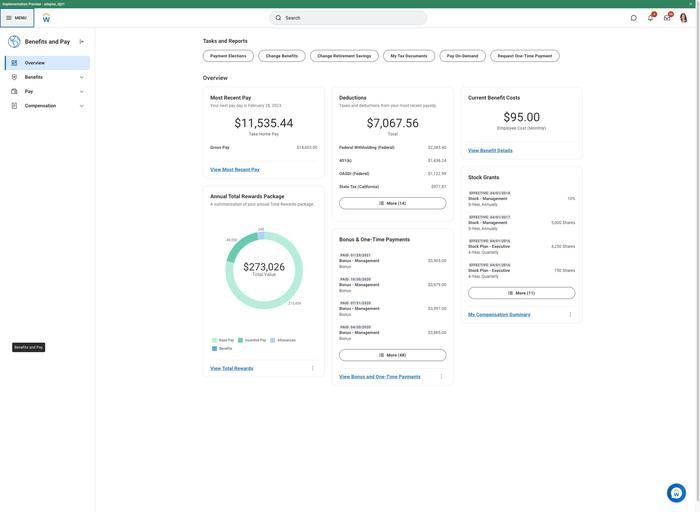 Task type: describe. For each thing, give the bounding box(es) containing it.
1 vertical spatial related actions vertical image
[[310, 365, 316, 371]]

profile logan mcneil image
[[679, 13, 689, 24]]

benefits and pay element
[[25, 37, 73, 46]]

search image
[[275, 14, 282, 21]]

your next pay day is february 28, 2023. element
[[211, 103, 282, 109]]

0 vertical spatial list view image
[[379, 200, 385, 206]]

list view image for bonus & one-time payments element
[[379, 352, 385, 358]]

most recent pay element
[[211, 94, 251, 103]]

dashboard image
[[11, 59, 18, 67]]

a summarization of your annual total rewards package. element
[[211, 201, 315, 207]]

deductions element
[[340, 94, 367, 103]]

close environment banner image
[[690, 2, 693, 6]]

justify image
[[5, 14, 12, 21]]

current benefit costs element
[[469, 94, 520, 103]]

stock grants element
[[469, 174, 500, 182]]

annual total rewards package element
[[211, 193, 285, 201]]

benefits image
[[11, 74, 18, 81]]

list view image for stock grants element
[[508, 290, 514, 296]]

document alt image
[[11, 102, 18, 109]]

chevron down small image for task pay icon
[[78, 88, 85, 95]]



Task type: vqa. For each thing, say whether or not it's contained in the screenshot.
View Performance Trends dialog
no



Task type: locate. For each thing, give the bounding box(es) containing it.
related actions vertical image
[[568, 312, 574, 318], [310, 365, 316, 371], [439, 374, 445, 380]]

list view image
[[379, 200, 385, 206], [508, 290, 514, 296], [379, 352, 385, 358]]

1 chevron down small image from the top
[[78, 88, 85, 95]]

2 vertical spatial list view image
[[379, 352, 385, 358]]

0 horizontal spatial related actions vertical image
[[310, 365, 316, 371]]

0 vertical spatial chevron down small image
[[78, 88, 85, 95]]

notifications large image
[[648, 15, 654, 21]]

Search Workday  search field
[[286, 11, 415, 24]]

bonus & one-time payments element
[[340, 236, 410, 244]]

chevron down small image
[[78, 74, 85, 81]]

related actions vertical image for list view image for stock grants element
[[568, 312, 574, 318]]

1 vertical spatial chevron down small image
[[78, 102, 85, 109]]

1 horizontal spatial related actions vertical image
[[439, 374, 445, 380]]

related actions vertical image for bonus & one-time payments element list view image
[[439, 374, 445, 380]]

chevron down small image for document alt 'icon'
[[78, 102, 85, 109]]

navigation pane region
[[0, 27, 95, 512]]

2 horizontal spatial related actions vertical image
[[568, 312, 574, 318]]

banner
[[0, 0, 696, 27]]

2 chevron down small image from the top
[[78, 102, 85, 109]]

list
[[203, 45, 584, 62]]

chevron down small image
[[78, 88, 85, 95], [78, 102, 85, 109]]

transformation import image
[[78, 38, 85, 45]]

1 vertical spatial list view image
[[508, 290, 514, 296]]

2 vertical spatial related actions vertical image
[[439, 374, 445, 380]]

taxes and deductions from your most recent payslip. element
[[340, 103, 437, 109]]

inbox large image
[[665, 15, 670, 21]]

task pay image
[[11, 88, 18, 95]]

0 vertical spatial related actions vertical image
[[568, 312, 574, 318]]



